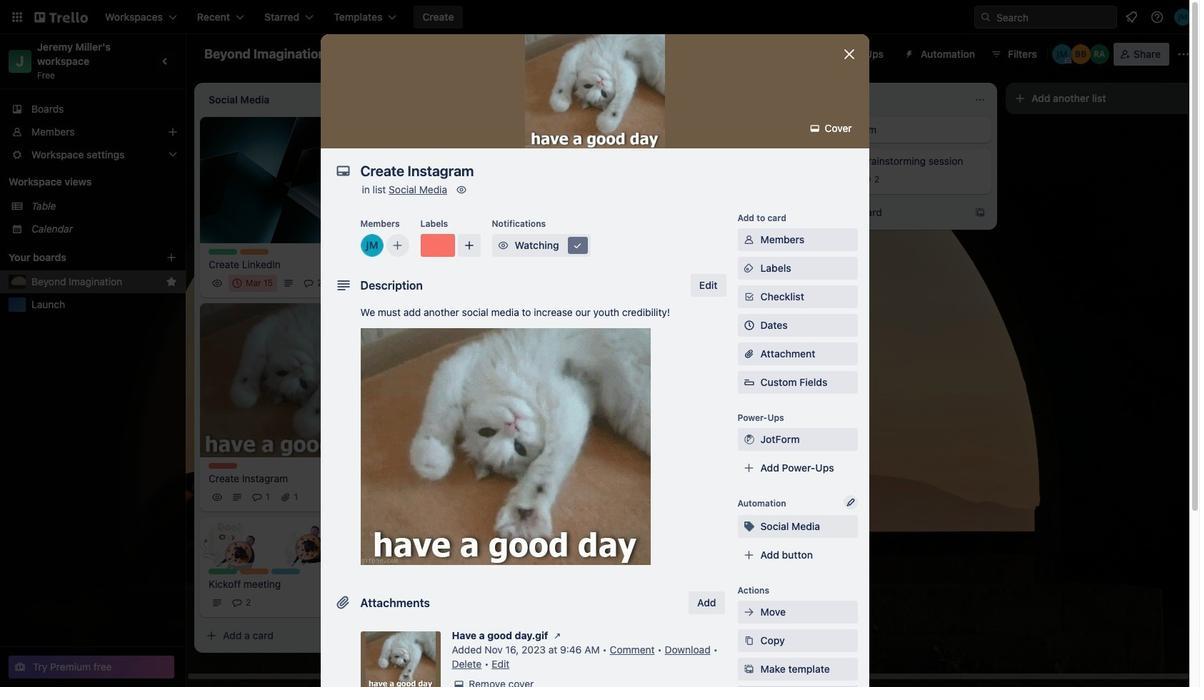 Task type: vqa. For each thing, say whether or not it's contained in the screenshot.
text box
yes



Task type: describe. For each thing, give the bounding box(es) containing it.
0 vertical spatial jeremy miller (jeremymiller198) image
[[1052, 44, 1072, 64]]

ruby anderson (rubyanderson7) image
[[563, 301, 580, 318]]

back to home image
[[34, 6, 88, 29]]

color: red, title: none image
[[209, 464, 237, 469]]

0 horizontal spatial jeremy miller (jeremymiller198) image
[[543, 301, 560, 318]]

color: bold red, title: "thoughts" element
[[411, 335, 440, 341]]

add board image
[[166, 252, 177, 264]]

bob builder (bobbuilder40) image
[[1071, 44, 1091, 64]]

2 vertical spatial create from template… image
[[366, 631, 377, 642]]

Search field
[[992, 7, 1117, 27]]

show menu image
[[1177, 47, 1191, 61]]

customize views image
[[552, 47, 566, 61]]

color: green, title: none image for color: orange, title: none image
[[209, 249, 237, 255]]

0 vertical spatial create from template… image
[[974, 207, 986, 219]]

color: sky, title: "sparkling" element
[[271, 569, 300, 575]]



Task type: locate. For each thing, give the bounding box(es) containing it.
sm image
[[808, 121, 822, 136], [742, 433, 756, 447], [742, 520, 756, 534], [742, 606, 756, 620], [550, 629, 565, 644]]

color: green, title: none image for color: orange, title: none icon
[[209, 569, 237, 575]]

Board name text field
[[197, 43, 333, 66]]

create from template… image
[[772, 384, 783, 396]]

add members to card image
[[392, 239, 403, 253]]

color: green, title: none image left color: orange, title: none icon
[[209, 569, 237, 575]]

close dialog image
[[840, 46, 858, 63]]

jeremy miller (jeremymiller198) image
[[1052, 44, 1072, 64], [360, 234, 383, 257], [360, 489, 377, 507]]

1 horizontal spatial create from template… image
[[569, 396, 580, 408]]

ruby anderson (rubyanderson7) image
[[1089, 44, 1109, 64]]

None checkbox
[[229, 275, 277, 292]]

color: green, title: none image
[[209, 249, 237, 255], [209, 569, 237, 575]]

create from template… image
[[974, 207, 986, 219], [569, 396, 580, 408], [366, 631, 377, 642]]

jeremy miller (jeremymiller198) image left ruby anderson (rubyanderson7) image
[[543, 301, 560, 318]]

sm image
[[454, 183, 469, 197], [742, 233, 756, 247], [496, 239, 510, 253], [570, 239, 585, 253], [742, 261, 756, 276], [742, 634, 756, 649], [742, 663, 756, 677], [452, 678, 466, 688]]

1 vertical spatial create from template… image
[[569, 396, 580, 408]]

None text field
[[353, 159, 825, 184]]

1 horizontal spatial jeremy miller (jeremymiller198) image
[[1174, 9, 1192, 26]]

open information menu image
[[1150, 10, 1164, 24]]

color: orange, title: none image
[[240, 569, 269, 575]]

color: orange, title: none image
[[240, 249, 269, 255]]

1 vertical spatial jeremy miller (jeremymiller198) image
[[543, 301, 560, 318]]

1 vertical spatial jeremy miller (jeremymiller198) image
[[360, 234, 383, 257]]

2 horizontal spatial create from template… image
[[974, 207, 986, 219]]

1 color: green, title: none image from the top
[[209, 249, 237, 255]]

color: red, title: none image
[[420, 234, 455, 257]]

your boards with 2 items element
[[9, 249, 144, 266]]

search image
[[980, 11, 992, 23]]

primary element
[[0, 0, 1200, 34]]

jeremy miller (jeremymiller198) image right open information menu image
[[1174, 9, 1192, 26]]

0 horizontal spatial create from template… image
[[366, 631, 377, 642]]

0 vertical spatial color: green, title: none image
[[209, 249, 237, 255]]

starred icon image
[[166, 276, 177, 288]]

jeremy miller (jeremymiller198) image
[[1174, 9, 1192, 26], [543, 301, 560, 318]]

color: green, title: none image left color: orange, title: none image
[[209, 249, 237, 255]]

2 color: green, title: none image from the top
[[209, 569, 237, 575]]

None checkbox
[[431, 261, 506, 278]]

have\_a\_good\_day.gif image
[[360, 329, 650, 566]]

2 vertical spatial jeremy miller (jeremymiller198) image
[[360, 489, 377, 507]]

0 notifications image
[[1123, 9, 1140, 26]]

0 vertical spatial jeremy miller (jeremymiller198) image
[[1174, 9, 1192, 26]]

1 vertical spatial color: green, title: none image
[[209, 569, 237, 575]]



